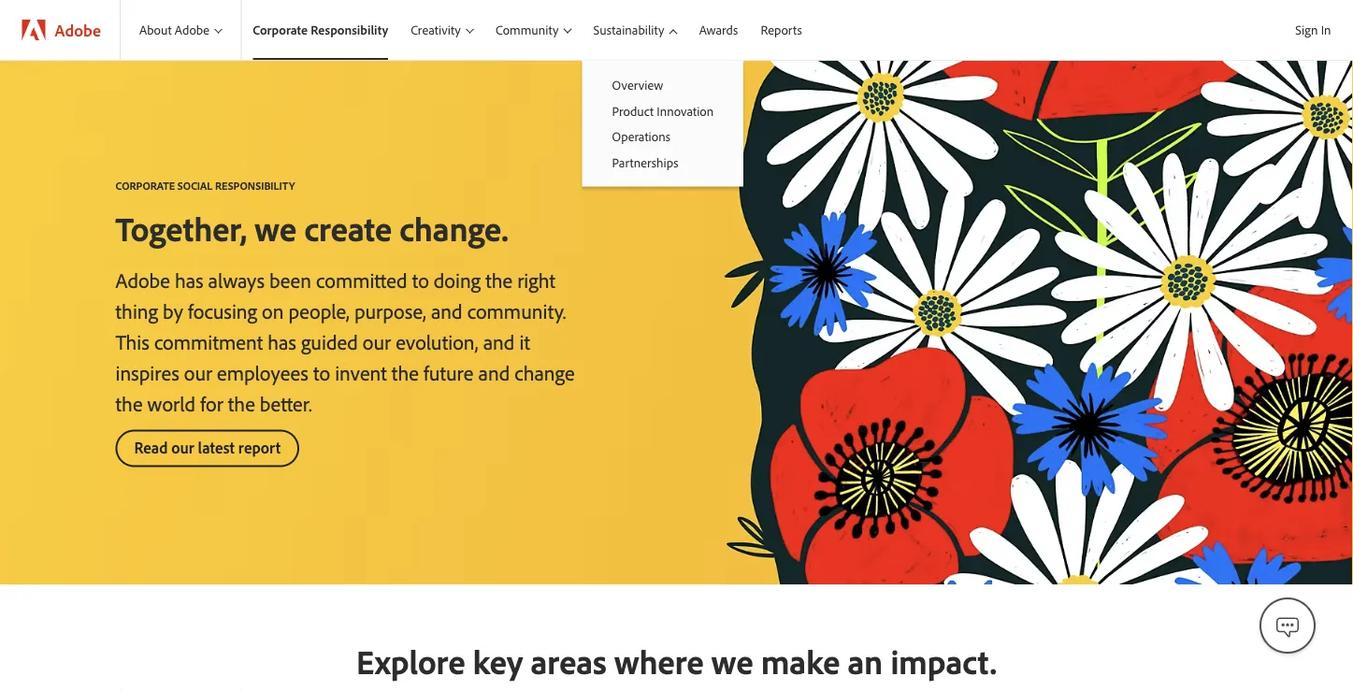 Task type: vqa. For each thing, say whether or not it's contained in the screenshot.
Is
no



Task type: locate. For each thing, give the bounding box(es) containing it.
right
[[518, 267, 556, 293]]

0 vertical spatial our
[[363, 328, 391, 355]]

our down commitment
[[184, 359, 212, 385]]

invent
[[335, 359, 387, 385]]

and left it
[[483, 328, 515, 355]]

read our latest report link
[[116, 430, 300, 467]]

adobe
[[55, 19, 101, 40], [175, 22, 210, 38], [116, 267, 170, 293]]

the down inspires
[[116, 390, 143, 416]]

sustainability button
[[583, 0, 688, 60]]

our right the read
[[171, 437, 194, 458]]

by
[[163, 298, 183, 324]]

areas
[[531, 640, 607, 683]]

world
[[147, 390, 196, 416]]

partnerships
[[612, 154, 679, 171]]

we
[[255, 207, 297, 249], [712, 640, 754, 683]]

adobe for adobe
[[55, 19, 101, 40]]

group containing overview
[[583, 60, 744, 187]]

corporate left social
[[116, 178, 175, 192]]

reports
[[761, 22, 802, 38]]

explore
[[357, 640, 465, 683]]

our
[[363, 328, 391, 355], [184, 359, 212, 385], [171, 437, 194, 458]]

product innovation
[[612, 103, 714, 119]]

sign
[[1296, 22, 1319, 38]]

together, we create change.
[[116, 207, 509, 249]]

1 vertical spatial has
[[268, 328, 296, 355]]

adobe for adobe has always been committed to doing the right thing by focusing on people, purpose, and community. this commitment has guided our evolution, and it inspires our employees to invent the future and change the world for the better.
[[116, 267, 170, 293]]

1 horizontal spatial we
[[712, 640, 754, 683]]

community
[[496, 22, 559, 38]]

the
[[486, 267, 513, 293], [392, 359, 419, 385], [116, 390, 143, 416], [228, 390, 255, 416]]

the right for
[[228, 390, 255, 416]]

we left make
[[712, 640, 754, 683]]

we down responsibility
[[255, 207, 297, 249]]

1 horizontal spatial has
[[268, 328, 296, 355]]

adobe link
[[3, 0, 120, 60]]

explore key areas where we make an impact.
[[357, 640, 997, 683]]

0 vertical spatial to
[[412, 267, 429, 293]]

1 vertical spatial we
[[712, 640, 754, 683]]

0 horizontal spatial has
[[175, 267, 204, 293]]

creativity button
[[400, 0, 485, 60]]

group
[[583, 60, 744, 187]]

has down on
[[268, 328, 296, 355]]

sustainability
[[594, 22, 665, 38]]

corporate responsibility link
[[242, 0, 400, 60]]

to down the guided in the left of the page
[[313, 359, 330, 385]]

0 vertical spatial and
[[431, 298, 463, 324]]

read
[[134, 437, 168, 458]]

1 vertical spatial corporate
[[116, 178, 175, 192]]

0 vertical spatial we
[[255, 207, 297, 249]]

always
[[208, 267, 265, 293]]

change.
[[400, 207, 509, 249]]

adobe up thing
[[116, 267, 170, 293]]

0 horizontal spatial corporate
[[116, 178, 175, 192]]

and
[[431, 298, 463, 324], [483, 328, 515, 355], [479, 359, 510, 385]]

adobe inside adobe has always been committed to doing the right thing by focusing on people, purpose, and community. this commitment has guided our evolution, and it inspires our employees to invent the future and change the world for the better.
[[116, 267, 170, 293]]

together,
[[116, 207, 247, 249]]

doing
[[434, 267, 481, 293]]

and right future
[[479, 359, 510, 385]]

1 horizontal spatial corporate
[[253, 22, 308, 38]]

key
[[473, 640, 523, 683]]

social
[[178, 178, 213, 192]]

adobe left about
[[55, 19, 101, 40]]

corporate for corporate social responsibility
[[116, 178, 175, 192]]

0 horizontal spatial to
[[313, 359, 330, 385]]

to left doing
[[412, 267, 429, 293]]

has up by
[[175, 267, 204, 293]]

1 vertical spatial and
[[483, 328, 515, 355]]

1 horizontal spatial to
[[412, 267, 429, 293]]

2 vertical spatial our
[[171, 437, 194, 458]]

0 vertical spatial corporate
[[253, 22, 308, 38]]

to
[[412, 267, 429, 293], [313, 359, 330, 385]]

1 vertical spatial to
[[313, 359, 330, 385]]

2 horizontal spatial adobe
[[175, 22, 210, 38]]

0 vertical spatial has
[[175, 267, 204, 293]]

future
[[424, 359, 474, 385]]

community.
[[468, 298, 567, 324]]

adobe right about
[[175, 22, 210, 38]]

corporate for corporate responsibility
[[253, 22, 308, 38]]

and up evolution,
[[431, 298, 463, 324]]

2 vertical spatial and
[[479, 359, 510, 385]]

0 horizontal spatial adobe
[[55, 19, 101, 40]]

been
[[270, 267, 312, 293]]

our down "purpose,"
[[363, 328, 391, 355]]

people,
[[289, 298, 350, 324]]

committed
[[316, 267, 408, 293]]

has
[[175, 267, 204, 293], [268, 328, 296, 355]]

corporate
[[253, 22, 308, 38], [116, 178, 175, 192]]

1 horizontal spatial adobe
[[116, 267, 170, 293]]

this
[[116, 328, 150, 355]]

corporate social responsibility
[[116, 178, 295, 192]]

adobe inside popup button
[[175, 22, 210, 38]]

corporate left responsibility
[[253, 22, 308, 38]]

where
[[615, 640, 704, 683]]



Task type: describe. For each thing, give the bounding box(es) containing it.
latest
[[198, 437, 235, 458]]

the up the community.
[[486, 267, 513, 293]]

adobe has always been committed to doing the right thing by focusing on people, purpose, and community. this commitment has guided our evolution, and it inspires our employees to invent the future and change the world for the better.
[[116, 267, 575, 416]]

inspires
[[116, 359, 179, 385]]

employees
[[217, 359, 309, 385]]

our inside read our latest report link
[[171, 437, 194, 458]]

innovation
[[657, 103, 714, 119]]

product innovation link
[[583, 98, 744, 124]]

0 horizontal spatial we
[[255, 207, 297, 249]]

an
[[848, 640, 883, 683]]

for
[[200, 390, 223, 416]]

overview
[[612, 77, 664, 93]]

sign in
[[1296, 22, 1332, 38]]

community button
[[485, 0, 583, 60]]

operations link
[[583, 124, 744, 149]]

purpose,
[[355, 298, 426, 324]]

the left future
[[392, 359, 419, 385]]

guided
[[301, 328, 358, 355]]

on
[[262, 298, 284, 324]]

product
[[612, 103, 654, 119]]

report
[[238, 437, 281, 458]]

focusing
[[188, 298, 257, 324]]

responsibility
[[215, 178, 295, 192]]

create
[[304, 207, 392, 249]]

it
[[520, 328, 531, 355]]

operations
[[612, 128, 671, 145]]

in
[[1322, 22, 1332, 38]]

better.
[[260, 390, 312, 416]]

sign in button
[[1292, 14, 1336, 46]]

partnerships link
[[583, 149, 744, 175]]

change
[[515, 359, 575, 385]]

reports link
[[750, 0, 814, 60]]

awards
[[700, 22, 739, 38]]

read our latest report
[[134, 437, 281, 458]]

awards link
[[688, 0, 750, 60]]

about adobe button
[[121, 0, 241, 60]]

corporate responsibility
[[253, 22, 388, 38]]

evolution,
[[396, 328, 479, 355]]

1 vertical spatial our
[[184, 359, 212, 385]]

creativity
[[411, 22, 461, 38]]

make
[[762, 640, 840, 683]]

overview link
[[583, 72, 744, 98]]

commitment
[[154, 328, 263, 355]]

responsibility
[[311, 22, 388, 38]]

thing
[[116, 298, 158, 324]]

about
[[139, 22, 172, 38]]

about adobe
[[139, 22, 210, 38]]

impact.
[[891, 640, 997, 683]]



